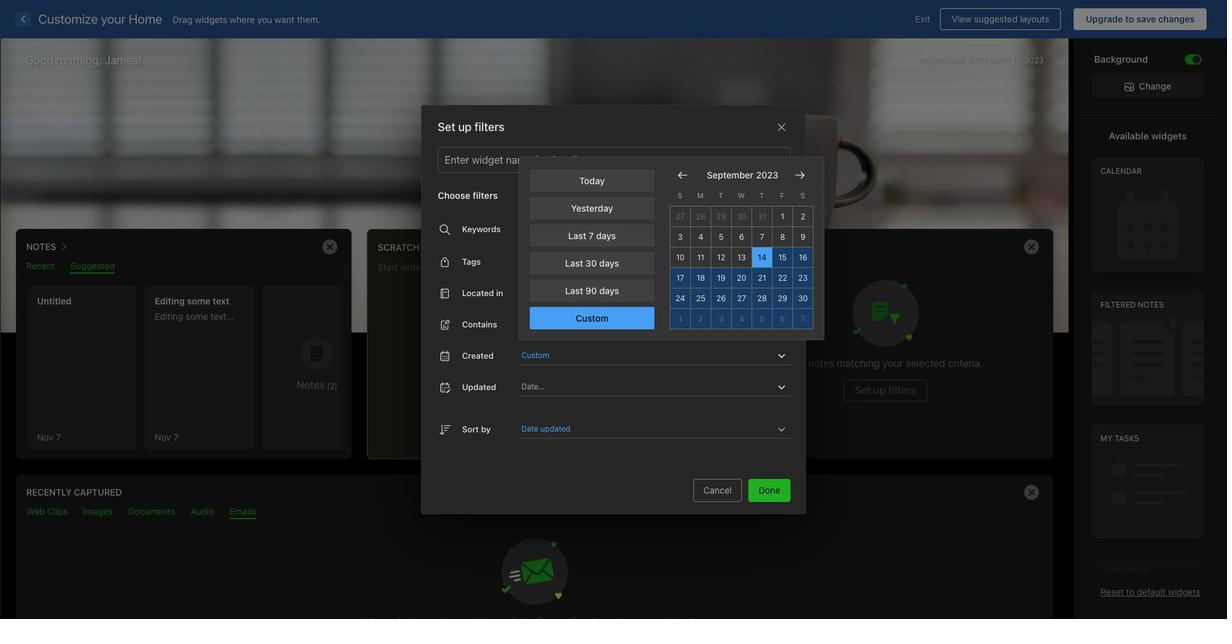 Task type: describe. For each thing, give the bounding box(es) containing it.
reset
[[1101, 586, 1124, 597]]

my tasks
[[1101, 434, 1140, 443]]

tasks
[[1115, 434, 1140, 443]]

17 button
[[671, 268, 691, 288]]

19
[[717, 273, 726, 283]]

1 vertical spatial 28
[[758, 294, 767, 303]]

0 vertical spatial 27 button
[[671, 207, 691, 227]]

23
[[799, 273, 808, 283]]

set up filters
[[438, 120, 505, 134]]

1 vertical spatial 1
[[679, 314, 683, 324]]

0 vertical spatial 28 button
[[691, 207, 712, 227]]

18 button
[[691, 268, 712, 288]]

0 horizontal spatial 30 button
[[732, 207, 753, 227]]

wednesday,
[[918, 55, 967, 65]]

Enter widget name (optional) text field
[[444, 148, 785, 172]]

view
[[952, 13, 972, 24]]

1 vertical spatial 6 button
[[773, 309, 794, 329]]

22
[[778, 273, 788, 283]]

background
[[1095, 53, 1149, 65]]

1 horizontal spatial 3
[[719, 314, 724, 324]]

calendar
[[1101, 166, 1143, 176]]

9
[[801, 232, 806, 242]]

1 horizontal spatial 27 button
[[732, 288, 753, 309]]

20
[[737, 273, 747, 283]]

16
[[799, 253, 808, 262]]

1 horizontal spatial 7 button
[[794, 309, 814, 329]]

date
[[522, 424, 539, 434]]

1 horizontal spatial 30 button
[[794, 288, 814, 309]]

f
[[781, 191, 785, 199]]

0 vertical spatial 6 button
[[732, 227, 753, 247]]

2 vertical spatial widgets
[[1169, 586, 1201, 597]]

2 t from the left
[[760, 191, 765, 199]]

1 horizontal spatial filtered notes
[[1101, 300, 1165, 310]]

26
[[717, 294, 726, 303]]

custom inside field
[[522, 350, 550, 360]]

located
[[462, 288, 494, 298]]

today
[[580, 175, 605, 186]]

home
[[129, 12, 162, 26]]

pad
[[422, 242, 440, 252]]

1 horizontal spatial custom
[[576, 313, 609, 324]]

1 horizontal spatial 4
[[740, 314, 745, 324]]

13 button
[[732, 247, 753, 268]]

7 for the rightmost 7 button
[[801, 314, 806, 324]]

11 button
[[691, 247, 712, 268]]

0 vertical spatial 28
[[696, 212, 706, 221]]

edit widget title image
[[808, 242, 817, 251]]

0 vertical spatial 30
[[737, 212, 747, 221]]

days for last 30 days
[[600, 258, 619, 269]]

1 horizontal spatial remove image
[[668, 234, 694, 260]]

12
[[718, 253, 726, 262]]

1 vertical spatial 28 button
[[753, 288, 773, 309]]

1 vertical spatial 3 button
[[712, 309, 732, 329]]

Created Date picker field
[[519, 347, 807, 365]]

scratch pad
[[378, 242, 440, 252]]

18
[[697, 273, 705, 283]]

you
[[257, 14, 272, 25]]

0 vertical spatial 3
[[678, 232, 683, 242]]

change button
[[1093, 75, 1204, 98]]

m
[[698, 191, 704, 199]]

want
[[275, 14, 295, 25]]

10
[[677, 253, 685, 262]]

0 horizontal spatial 5
[[719, 232, 724, 242]]

16 button
[[794, 247, 814, 268]]

done button
[[749, 479, 791, 502]]

0 horizontal spatial 4 button
[[691, 227, 712, 247]]

25 button
[[691, 288, 712, 309]]

15 button
[[773, 247, 794, 268]]

exit button
[[906, 8, 941, 30]]

0 vertical spatial 5 button
[[712, 227, 732, 247]]

default
[[1138, 586, 1166, 597]]

them.
[[297, 14, 321, 25]]

days for last 7 days
[[596, 230, 616, 241]]

days for last 90 days
[[600, 285, 620, 296]]

tags
[[462, 256, 481, 267]]

available widgets
[[1110, 130, 1187, 142]]

2 vertical spatial 30
[[799, 294, 808, 303]]

available
[[1110, 130, 1150, 142]]

0 vertical spatial 27
[[676, 212, 685, 221]]

last 90 days
[[565, 285, 620, 296]]

2 horizontal spatial remove image
[[1019, 480, 1045, 505]]

0 horizontal spatial 29 button
[[712, 207, 732, 227]]

september 2023
[[707, 169, 779, 180]]

0 horizontal spatial 7
[[589, 230, 594, 241]]

set
[[438, 120, 456, 134]]

scratch pad button
[[378, 239, 440, 255]]

upgrade to save changes
[[1086, 13, 1196, 24]]

0 horizontal spatial 2
[[699, 314, 704, 324]]

Updated Date picker field
[[519, 378, 807, 396]]

changes
[[1159, 13, 1196, 24]]

12 button
[[712, 247, 732, 268]]

0 vertical spatial 2023
[[1025, 55, 1044, 65]]

close image
[[774, 120, 790, 135]]

1 vertical spatial 29 button
[[773, 288, 794, 309]]

filtered notes button
[[729, 239, 802, 255]]

sort by
[[462, 424, 491, 434]]

where
[[230, 14, 255, 25]]

view suggested layouts button
[[941, 8, 1062, 30]]

by
[[481, 424, 491, 434]]

13,
[[1013, 55, 1023, 65]]

15
[[779, 253, 787, 262]]

6 for 6 button to the top
[[740, 232, 745, 242]]

widgets for available
[[1152, 130, 1187, 142]]

updated
[[462, 382, 496, 392]]

1 vertical spatial notes
[[1139, 300, 1165, 310]]

suggested
[[975, 13, 1018, 24]]

1 vertical spatial filters
[[473, 190, 498, 201]]

26 button
[[712, 288, 732, 309]]

0 horizontal spatial filtered notes
[[729, 242, 802, 252]]

Enter keyword field
[[519, 224, 791, 239]]

cancel button
[[694, 479, 742, 502]]

your
[[101, 12, 126, 26]]

choose filters
[[438, 190, 498, 201]]

7 for the topmost 7 button
[[760, 232, 765, 242]]

to for reset
[[1127, 586, 1135, 597]]

save
[[1137, 13, 1157, 24]]

0 horizontal spatial 2 button
[[691, 309, 712, 329]]



Task type: vqa. For each thing, say whether or not it's contained in the screenshot.
the set up filters on the left of page
yes



Task type: locate. For each thing, give the bounding box(es) containing it.
last for last 7 days
[[569, 230, 587, 241]]

1 horizontal spatial 4 button
[[732, 309, 753, 329]]

8
[[781, 232, 785, 242]]

good morning, james!
[[26, 54, 142, 67]]

19 button
[[712, 268, 732, 288]]

6 button down 22 button
[[773, 309, 794, 329]]

last left 90
[[565, 285, 583, 296]]

31
[[758, 212, 767, 221]]

1 vertical spatial 27
[[738, 294, 747, 303]]

change
[[1140, 81, 1172, 91]]

1 horizontal spatial 5
[[760, 314, 765, 324]]

in
[[496, 288, 504, 298]]

t right w
[[760, 191, 765, 199]]

1 horizontal spatial 28 button
[[753, 288, 773, 309]]

7 button left 8
[[753, 227, 773, 247]]

reset to default widgets
[[1101, 586, 1201, 597]]

4 up 11
[[699, 232, 704, 242]]

1 vertical spatial 30
[[586, 258, 597, 269]]

21 button
[[753, 268, 773, 288]]

1 horizontal spatial 7
[[760, 232, 765, 242]]

yesterday
[[571, 203, 613, 214]]

exit
[[916, 13, 931, 24]]

29 button down 22
[[773, 288, 794, 309]]

upgrade to save changes button
[[1075, 8, 1207, 30]]

done
[[759, 485, 781, 496]]

30 button
[[732, 207, 753, 227], [794, 288, 814, 309]]

1 button down 24
[[671, 309, 691, 329]]

2 vertical spatial last
[[565, 285, 583, 296]]

5 button
[[712, 227, 732, 247], [753, 309, 773, 329]]

0 horizontal spatial 1 button
[[671, 309, 691, 329]]

1 down 24 button
[[679, 314, 683, 324]]

0 vertical spatial filters
[[475, 120, 505, 134]]

7 button
[[753, 227, 773, 247], [794, 309, 814, 329]]

29 up 12
[[717, 212, 726, 221]]

29 for bottom 29 button
[[778, 294, 788, 303]]

0 horizontal spatial 3
[[678, 232, 683, 242]]

notebooks
[[1101, 567, 1149, 577]]

2
[[801, 212, 806, 221], [699, 314, 704, 324]]

4
[[699, 232, 704, 242], [740, 314, 745, 324]]

6
[[740, 232, 745, 242], [781, 314, 785, 324]]

0 horizontal spatial 1
[[679, 314, 683, 324]]

days down yesterday
[[596, 230, 616, 241]]

0 horizontal spatial notes
[[772, 242, 802, 252]]

27 up enter keyword "field"
[[676, 212, 685, 221]]

1 vertical spatial filtered notes
[[1101, 300, 1165, 310]]

24
[[676, 294, 685, 303]]

2023 field
[[754, 169, 779, 180]]

2 button up 9
[[794, 207, 814, 227]]

up
[[459, 120, 472, 134]]

9 button
[[794, 227, 814, 247]]

30 button down 23
[[794, 288, 814, 309]]

date…
[[522, 382, 545, 391]]

drag widgets where you want them.
[[173, 14, 321, 25]]

0 vertical spatial 6
[[740, 232, 745, 242]]

0 vertical spatial 2 button
[[794, 207, 814, 227]]

0 horizontal spatial t
[[719, 191, 724, 199]]

last for last 90 days
[[565, 285, 583, 296]]

2 up 9
[[801, 212, 806, 221]]

to left save
[[1126, 13, 1135, 24]]

t right m
[[719, 191, 724, 199]]

90
[[586, 285, 597, 296]]

0 horizontal spatial 27
[[676, 212, 685, 221]]

custom down last 90 days
[[576, 313, 609, 324]]

located in
[[462, 288, 504, 298]]

0 horizontal spatial 30
[[586, 258, 597, 269]]

27 right 26 button
[[738, 294, 747, 303]]

4 button down 20 button
[[732, 309, 753, 329]]

0 vertical spatial 29
[[717, 212, 726, 221]]

2 s from the left
[[801, 191, 805, 199]]

5 button down 21 button
[[753, 309, 773, 329]]

0 vertical spatial filtered
[[729, 242, 770, 252]]

3 button up 10
[[671, 227, 691, 247]]

1 horizontal spatial 1
[[781, 212, 785, 221]]

7 down "31" button on the right top of the page
[[760, 232, 765, 242]]

1 horizontal spatial 29 button
[[773, 288, 794, 309]]

4 down 20 button
[[740, 314, 745, 324]]

1 horizontal spatial 5 button
[[753, 309, 773, 329]]

6 up 13
[[740, 232, 745, 242]]

3 up 10
[[678, 232, 683, 242]]

1 horizontal spatial 29
[[778, 294, 788, 303]]

1 horizontal spatial 1 button
[[773, 207, 794, 227]]

good
[[26, 54, 54, 67]]

notes inside filtered notes button
[[772, 242, 802, 252]]

1 vertical spatial 2023
[[757, 169, 779, 180]]

september
[[707, 169, 754, 180]]

2 horizontal spatial 7
[[801, 314, 806, 324]]

0 vertical spatial 7 button
[[753, 227, 773, 247]]

1 vertical spatial days
[[600, 258, 619, 269]]

28 button
[[691, 207, 712, 227], [753, 288, 773, 309]]

1 vertical spatial 7 button
[[794, 309, 814, 329]]

1 horizontal spatial 6 button
[[773, 309, 794, 329]]

james!
[[105, 54, 142, 67]]

widgets
[[195, 14, 227, 25], [1152, 130, 1187, 142], [1169, 586, 1201, 597]]

1 vertical spatial 29
[[778, 294, 788, 303]]

morning,
[[57, 54, 102, 67]]

date updated
[[522, 424, 571, 434]]

17
[[677, 273, 685, 283]]

30 up 90
[[586, 258, 597, 269]]

6 for 6 button to the bottom
[[781, 314, 785, 324]]

30 left 31
[[737, 212, 747, 221]]

custom
[[576, 313, 609, 324], [522, 350, 550, 360]]

1 horizontal spatial 27
[[738, 294, 747, 303]]

0 vertical spatial 3 button
[[671, 227, 691, 247]]

1 horizontal spatial 2023
[[1025, 55, 1044, 65]]

days
[[596, 230, 616, 241], [600, 258, 619, 269], [600, 285, 620, 296]]

14
[[758, 253, 767, 262]]

0 vertical spatial 4
[[699, 232, 704, 242]]

0 vertical spatial filtered notes
[[729, 242, 802, 252]]

1 horizontal spatial filtered
[[1101, 300, 1137, 310]]

1 vertical spatial 3
[[719, 314, 724, 324]]

1
[[781, 212, 785, 221], [679, 314, 683, 324]]

2 button down 25
[[691, 309, 712, 329]]

0 horizontal spatial 3 button
[[671, 227, 691, 247]]

0 vertical spatial 29 button
[[712, 207, 732, 227]]

widgets right default
[[1169, 586, 1201, 597]]

1 button up 8
[[773, 207, 794, 227]]

1 vertical spatial 2
[[699, 314, 704, 324]]

last up "last 30 days"
[[569, 230, 587, 241]]

reset to default widgets button
[[1101, 586, 1201, 597]]

28 button down '21'
[[753, 288, 773, 309]]

keywords
[[462, 224, 501, 234]]

0 horizontal spatial 28 button
[[691, 207, 712, 227]]

23 button
[[794, 268, 814, 288]]

0 vertical spatial 1
[[781, 212, 785, 221]]

Sort by field
[[519, 420, 791, 439]]

6 button
[[732, 227, 753, 247], [773, 309, 794, 329]]

7 down 23 button
[[801, 314, 806, 324]]

customize
[[38, 12, 98, 26]]

7 button down 23 button
[[794, 309, 814, 329]]

2 button
[[794, 207, 814, 227], [691, 309, 712, 329]]

0 horizontal spatial 6
[[740, 232, 745, 242]]

1 right "31" button on the right top of the page
[[781, 212, 785, 221]]

date updated button
[[522, 421, 573, 437]]

29 button up 12
[[712, 207, 732, 227]]

1 t from the left
[[719, 191, 724, 199]]

0 horizontal spatial 29
[[717, 212, 726, 221]]

1 vertical spatial 5
[[760, 314, 765, 324]]

0 horizontal spatial 28
[[696, 212, 706, 221]]

28 button down m
[[691, 207, 712, 227]]

1 vertical spatial 2 button
[[691, 309, 712, 329]]

3 down 26 button
[[719, 314, 724, 324]]

created
[[462, 350, 494, 361]]

t
[[719, 191, 724, 199], [760, 191, 765, 199]]

25
[[696, 294, 706, 303]]

1 vertical spatial 5 button
[[753, 309, 773, 329]]

2 down 25 button at the top right of page
[[699, 314, 704, 324]]

days right 90
[[600, 285, 620, 296]]

0 vertical spatial to
[[1126, 13, 1135, 24]]

remove image
[[1019, 234, 1045, 260]]

days up last 90 days
[[600, 258, 619, 269]]

last 30 days
[[565, 258, 619, 269]]

widgets right available
[[1152, 130, 1187, 142]]

0 vertical spatial notes
[[772, 242, 802, 252]]

14 button
[[753, 247, 773, 268]]

1 vertical spatial 4
[[740, 314, 745, 324]]

drag
[[173, 14, 193, 25]]

4 button up 11
[[691, 227, 712, 247]]

widgets right drag
[[195, 14, 227, 25]]

21
[[758, 273, 767, 283]]

to
[[1126, 13, 1135, 24], [1127, 586, 1135, 597]]

to for upgrade
[[1126, 13, 1135, 24]]

28 down m
[[696, 212, 706, 221]]

1 horizontal spatial t
[[760, 191, 765, 199]]

1 horizontal spatial notes
[[1139, 300, 1165, 310]]

remove image
[[317, 234, 343, 260], [668, 234, 694, 260], [1019, 480, 1045, 505]]

27 button up 10
[[671, 207, 691, 227]]

1 vertical spatial 30 button
[[794, 288, 814, 309]]

filters right up
[[475, 120, 505, 134]]

0 vertical spatial widgets
[[195, 14, 227, 25]]

choose
[[438, 190, 471, 201]]

contains
[[462, 319, 497, 329]]

1 s from the left
[[678, 191, 683, 199]]

0 horizontal spatial 4
[[699, 232, 704, 242]]

30 down 23 button
[[799, 294, 808, 303]]

last 7 days
[[569, 230, 616, 241]]

1 horizontal spatial 2
[[801, 212, 806, 221]]

0 vertical spatial last
[[569, 230, 587, 241]]

0 vertical spatial 1 button
[[773, 207, 794, 227]]

0 horizontal spatial filtered
[[729, 242, 770, 252]]

1 horizontal spatial 2 button
[[794, 207, 814, 227]]

notes
[[772, 242, 802, 252], [1139, 300, 1165, 310]]

1 vertical spatial filtered
[[1101, 300, 1137, 310]]

27 button down 20
[[732, 288, 753, 309]]

last for last 30 days
[[565, 258, 584, 269]]

31 button
[[753, 207, 773, 227]]

28 down 21 button
[[758, 294, 767, 303]]

3 button
[[671, 227, 691, 247], [712, 309, 732, 329]]

5 button up 12
[[712, 227, 732, 247]]

1 button
[[773, 207, 794, 227], [671, 309, 691, 329]]

11
[[698, 253, 705, 262]]

30 button left 31
[[732, 207, 753, 227]]

2023 right 13,
[[1025, 55, 1044, 65]]

6 down 22 button
[[781, 314, 785, 324]]

custom up "date…"
[[522, 350, 550, 360]]

13
[[738, 253, 746, 262]]

1 vertical spatial 1 button
[[671, 309, 691, 329]]

3 button down 26
[[712, 309, 732, 329]]

30
[[737, 212, 747, 221], [586, 258, 597, 269], [799, 294, 808, 303]]

updated
[[541, 424, 571, 434]]

7 up "last 30 days"
[[589, 230, 594, 241]]

s right f
[[801, 191, 805, 199]]

0 horizontal spatial 2023
[[757, 169, 779, 180]]

filtered inside filtered notes button
[[729, 242, 770, 252]]

0 horizontal spatial 27 button
[[671, 207, 691, 227]]

2 horizontal spatial 30
[[799, 294, 808, 303]]

29 for 29 button to the left
[[717, 212, 726, 221]]

1 vertical spatial custom
[[522, 350, 550, 360]]

to right "reset"
[[1127, 586, 1135, 597]]

1 horizontal spatial 28
[[758, 294, 767, 303]]

22 button
[[773, 268, 794, 288]]

1 horizontal spatial 6
[[781, 314, 785, 324]]

last down last 7 days
[[565, 258, 584, 269]]

customize your home
[[38, 12, 162, 26]]

0 horizontal spatial 7 button
[[753, 227, 773, 247]]

20 button
[[732, 268, 753, 288]]

6 button up 13
[[732, 227, 753, 247]]

24 button
[[671, 288, 691, 309]]

s left m
[[678, 191, 683, 199]]

widgets for drag
[[195, 14, 227, 25]]

layouts
[[1021, 13, 1050, 24]]

 input text field
[[574, 420, 774, 438]]

29 down 22 button
[[778, 294, 788, 303]]

0 vertical spatial 2
[[801, 212, 806, 221]]

8 button
[[773, 227, 794, 247]]

29
[[717, 212, 726, 221], [778, 294, 788, 303]]

filtered
[[729, 242, 770, 252], [1101, 300, 1137, 310]]

September field
[[705, 169, 754, 180]]

last
[[569, 230, 587, 241], [565, 258, 584, 269], [565, 285, 583, 296]]

filters right choose
[[473, 190, 498, 201]]

1 vertical spatial widgets
[[1152, 130, 1187, 142]]

5 down 21 button
[[760, 314, 765, 324]]

w
[[738, 191, 745, 199]]

to inside button
[[1126, 13, 1135, 24]]

2023 right september
[[757, 169, 779, 180]]

1 vertical spatial 4 button
[[732, 309, 753, 329]]

0 horizontal spatial remove image
[[317, 234, 343, 260]]

5 up 12
[[719, 232, 724, 242]]



